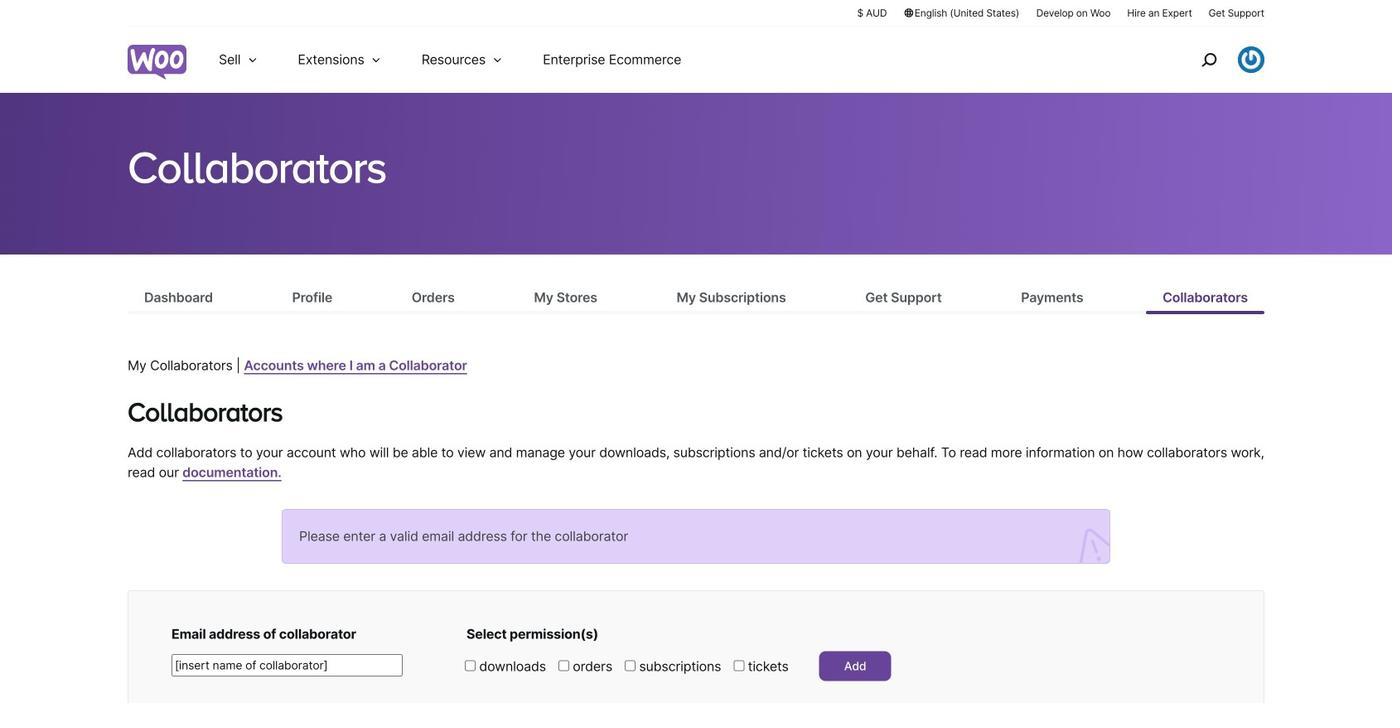 Task type: describe. For each thing, give the bounding box(es) containing it.
search image
[[1196, 46, 1223, 73]]



Task type: vqa. For each thing, say whether or not it's contained in the screenshot.
topmost 2023
no



Task type: locate. For each thing, give the bounding box(es) containing it.
None checkbox
[[734, 660, 745, 671]]

service navigation menu element
[[1167, 33, 1265, 87]]

open account menu image
[[1239, 46, 1265, 73]]

None checkbox
[[465, 660, 476, 671], [559, 660, 570, 671], [625, 660, 636, 671], [465, 660, 476, 671], [559, 660, 570, 671], [625, 660, 636, 671]]



